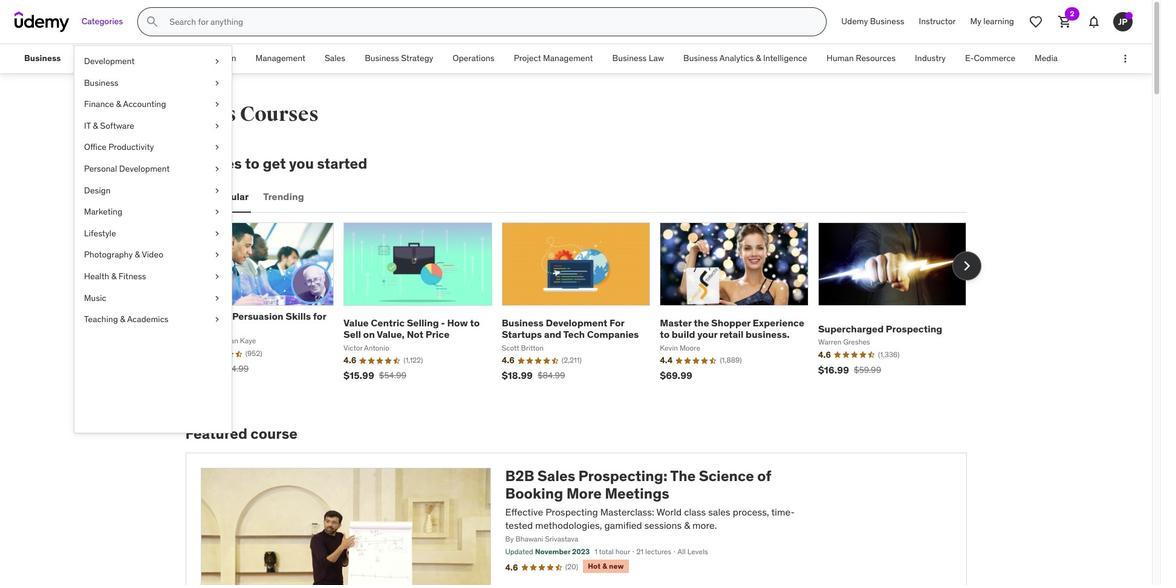 Task type: vqa. For each thing, say whether or not it's contained in the screenshot.
3rd learners from left
no



Task type: locate. For each thing, give the bounding box(es) containing it.
business link up 'accounting'
[[74, 72, 232, 94]]

courses up courses to get you started
[[240, 102, 319, 127]]

sales down music link
[[185, 310, 211, 322]]

1 vertical spatial prospecting
[[546, 506, 598, 518]]

& for health & fitness
[[111, 271, 116, 282]]

startups left tech
[[502, 329, 542, 341]]

xsmall image for music
[[212, 293, 222, 304]]

xsmall image inside teaching & academics link
[[212, 314, 222, 326]]

jp
[[1119, 16, 1128, 27]]

1 horizontal spatial and
[[544, 329, 562, 341]]

and left persuasion
[[213, 310, 230, 322]]

& inside b2b sales prospecting: the science of booking more meetings effective prospecting masterclass: world class sales process, time- tested methodologies, gamified sessions & more. by bhawani srivastava
[[684, 520, 690, 532]]

management left sales link
[[256, 53, 306, 64]]

1 horizontal spatial prospecting
[[886, 323, 943, 335]]

your
[[698, 329, 718, 341]]

business development for startups and tech companies
[[502, 317, 639, 341]]

health & fitness link
[[74, 266, 232, 288]]

4 xsmall image from the top
[[212, 206, 222, 218]]

& left video
[[135, 250, 140, 260]]

and left tech
[[544, 329, 562, 341]]

1 vertical spatial development
[[119, 163, 170, 174]]

Search for anything text field
[[167, 11, 812, 32]]

business inside business development for startups and tech companies
[[502, 317, 544, 329]]

more
[[567, 485, 602, 503]]

7 xsmall image from the top
[[212, 314, 222, 326]]

sales inside sales and persuasion skills for startups
[[185, 310, 211, 322]]

xsmall image inside health & fitness link
[[212, 271, 222, 283]]

to right how
[[470, 317, 480, 329]]

xsmall image inside lifestyle link
[[212, 228, 222, 240]]

industry link
[[906, 44, 956, 73]]

e-
[[966, 53, 975, 64]]

& right "hot"
[[603, 562, 608, 571]]

the
[[694, 317, 710, 329]]

to left get
[[245, 154, 260, 173]]

0 vertical spatial and
[[213, 310, 230, 322]]

health & fitness
[[84, 271, 146, 282]]

sales down communication link
[[185, 102, 236, 127]]

0 horizontal spatial business link
[[15, 44, 71, 73]]

& right teaching
[[120, 314, 125, 325]]

-
[[441, 317, 445, 329]]

xsmall image inside photography & video link
[[212, 250, 222, 261]]

xsmall image inside music link
[[212, 293, 222, 304]]

development
[[84, 56, 135, 67], [119, 163, 170, 174], [546, 317, 608, 329]]

you have alerts image
[[1126, 12, 1133, 19]]

2 xsmall image from the top
[[212, 142, 222, 154]]

1 horizontal spatial startups
[[502, 329, 542, 341]]

xsmall image right most
[[212, 185, 222, 197]]

xsmall image down most popular button
[[212, 228, 222, 240]]

2 horizontal spatial to
[[660, 329, 670, 341]]

business left tech
[[502, 317, 544, 329]]

0 vertical spatial prospecting
[[886, 323, 943, 335]]

and inside sales and persuasion skills for startups
[[213, 310, 230, 322]]

6 xsmall image from the top
[[212, 271, 222, 283]]

xsmall image inside business link
[[212, 77, 222, 89]]

prospecting
[[886, 323, 943, 335], [546, 506, 598, 518]]

1 vertical spatial and
[[544, 329, 562, 341]]

2 vertical spatial development
[[546, 317, 608, 329]]

0 horizontal spatial and
[[213, 310, 230, 322]]

& for it & software
[[93, 120, 98, 131]]

management inside project management link
[[543, 53, 593, 64]]

masterclass:
[[601, 506, 655, 518]]

& right "finance"
[[116, 99, 121, 110]]

fitness
[[119, 271, 146, 282]]

xsmall image up sales and persuasion skills for startups link
[[212, 293, 222, 304]]

media
[[1035, 53, 1058, 64]]

1 horizontal spatial management
[[543, 53, 593, 64]]

1 management from the left
[[256, 53, 306, 64]]

trending
[[263, 191, 304, 203]]

to inside value centric selling - how to sell on value, not price
[[470, 317, 480, 329]]

business right udemy
[[871, 16, 905, 27]]

you
[[289, 154, 314, 173]]

price
[[426, 329, 450, 341]]

0 vertical spatial courses
[[240, 102, 319, 127]]

4 xsmall image from the top
[[212, 185, 222, 197]]

and
[[213, 310, 230, 322], [544, 329, 562, 341]]

startups inside sales and persuasion skills for startups
[[185, 322, 226, 334]]

sales
[[325, 53, 346, 64], [185, 102, 236, 127], [185, 310, 211, 322], [538, 467, 576, 486]]

startups
[[185, 322, 226, 334], [502, 329, 542, 341]]

effective
[[506, 506, 544, 518]]

xsmall image inside personal development link
[[212, 163, 222, 175]]

courses up most popular at the top of page
[[185, 154, 242, 173]]

business left arrow pointing to subcategory menu links icon at left top
[[24, 53, 61, 64]]

master the shopper experience to build your retail business. link
[[660, 317, 805, 341]]

& for teaching & academics
[[120, 314, 125, 325]]

xsmall image inside development link
[[212, 56, 222, 68]]

1 xsmall image from the top
[[212, 56, 222, 68]]

& right 'it'
[[93, 120, 98, 131]]

business
[[871, 16, 905, 27], [24, 53, 61, 64], [365, 53, 399, 64], [613, 53, 647, 64], [684, 53, 718, 64], [84, 77, 118, 88], [502, 317, 544, 329]]

office productivity link
[[74, 137, 232, 159]]

xsmall image for lifestyle
[[212, 228, 222, 240]]

xsmall image inside office productivity link
[[212, 142, 222, 154]]

3 xsmall image from the top
[[212, 120, 222, 132]]

total
[[599, 548, 614, 557]]

shopping cart with 2 items image
[[1058, 15, 1073, 29]]

sales right management link
[[325, 53, 346, 64]]

next image
[[958, 257, 977, 276]]

business law link
[[603, 44, 674, 73]]

notifications image
[[1087, 15, 1102, 29]]

udemy image
[[15, 11, 70, 32]]

xsmall image for marketing
[[212, 206, 222, 218]]

communication link
[[167, 44, 246, 73]]

xsmall image down sales courses on the left of the page
[[212, 142, 222, 154]]

0 horizontal spatial management
[[256, 53, 306, 64]]

udemy business link
[[835, 7, 912, 36]]

persuasion
[[232, 310, 284, 322]]

hot & new
[[588, 562, 624, 571]]

to left the "build"
[[660, 329, 670, 341]]

business link down udemy image
[[15, 44, 71, 73]]

bhawani
[[516, 535, 544, 544]]

popular
[[213, 191, 249, 203]]

master the shopper experience to build your retail business.
[[660, 317, 805, 341]]

21 lectures
[[637, 548, 672, 557]]

xsmall image inside marketing link
[[212, 206, 222, 218]]

xsmall image
[[212, 99, 222, 111], [212, 142, 222, 154], [212, 163, 222, 175], [212, 185, 222, 197], [212, 228, 222, 240], [212, 293, 222, 304]]

1
[[595, 548, 598, 557]]

srivastava
[[545, 535, 579, 544]]

updated
[[506, 548, 534, 557]]

xsmall image up most popular at the top of page
[[212, 163, 222, 175]]

management
[[256, 53, 306, 64], [543, 53, 593, 64]]

6 xsmall image from the top
[[212, 293, 222, 304]]

trending button
[[261, 183, 307, 212]]

personal development
[[84, 163, 170, 174]]

law
[[649, 53, 664, 64]]

music link
[[74, 288, 232, 309]]

xsmall image inside design link
[[212, 185, 222, 197]]

xsmall image for photography & video
[[212, 250, 222, 261]]

development for business
[[546, 317, 608, 329]]

world
[[657, 506, 682, 518]]

sales right 'b2b' on the bottom left of the page
[[538, 467, 576, 486]]

prospecting inside 'carousel' element
[[886, 323, 943, 335]]

and inside business development for startups and tech companies
[[544, 329, 562, 341]]

0 horizontal spatial startups
[[185, 322, 226, 334]]

teaching & academics link
[[74, 309, 232, 331]]

3 xsmall image from the top
[[212, 163, 222, 175]]

xsmall image down communication link
[[212, 99, 222, 111]]

business development for startups and tech companies link
[[502, 317, 639, 341]]

my learning link
[[964, 7, 1022, 36]]

for
[[313, 310, 326, 322]]

process,
[[733, 506, 770, 518]]

booking
[[506, 485, 564, 503]]

1 xsmall image from the top
[[212, 99, 222, 111]]

development link
[[74, 51, 232, 72]]

5 xsmall image from the top
[[212, 250, 222, 261]]

human resources link
[[817, 44, 906, 73]]

2 management from the left
[[543, 53, 593, 64]]

xsmall image inside finance & accounting link
[[212, 99, 222, 111]]

xsmall image for design
[[212, 185, 222, 197]]

xsmall image
[[212, 56, 222, 68], [212, 77, 222, 89], [212, 120, 222, 132], [212, 206, 222, 218], [212, 250, 222, 261], [212, 271, 222, 283], [212, 314, 222, 326]]

commerce
[[975, 53, 1016, 64]]

management right the project
[[543, 53, 593, 64]]

& right analytics
[[756, 53, 762, 64]]

submit search image
[[145, 15, 160, 29]]

2023
[[572, 548, 590, 557]]

operations link
[[443, 44, 504, 73]]

academics
[[127, 314, 169, 325]]

prospecting inside b2b sales prospecting: the science of booking more meetings effective prospecting masterclass: world class sales process, time- tested methodologies, gamified sessions & more. by bhawani srivastava
[[546, 506, 598, 518]]

shopper
[[712, 317, 751, 329]]

companies
[[587, 329, 639, 341]]

build
[[672, 329, 696, 341]]

1 horizontal spatial to
[[470, 317, 480, 329]]

xsmall image inside the it & software link
[[212, 120, 222, 132]]

& for finance & accounting
[[116, 99, 121, 110]]

all levels
[[678, 548, 708, 557]]

5 xsmall image from the top
[[212, 228, 222, 240]]

b2b sales prospecting: the science of booking more meetings effective prospecting masterclass: world class sales process, time- tested methodologies, gamified sessions & more. by bhawani srivastava
[[506, 467, 795, 544]]

startups left persuasion
[[185, 322, 226, 334]]

2 xsmall image from the top
[[212, 77, 222, 89]]

business analytics & intelligence
[[684, 53, 808, 64]]

analytics
[[720, 53, 754, 64]]

supercharged prospecting
[[819, 323, 943, 335]]

1 vertical spatial courses
[[185, 154, 242, 173]]

photography
[[84, 250, 133, 260]]

instructor
[[919, 16, 956, 27]]

new
[[609, 562, 624, 571]]

xsmall image for it & software
[[212, 120, 222, 132]]

development inside business development for startups and tech companies
[[546, 317, 608, 329]]

hot
[[588, 562, 601, 571]]

& right health
[[111, 271, 116, 282]]

& down class at the right bottom of the page
[[684, 520, 690, 532]]

sales inside b2b sales prospecting: the science of booking more meetings effective prospecting masterclass: world class sales process, time- tested methodologies, gamified sessions & more. by bhawani srivastava
[[538, 467, 576, 486]]

my
[[971, 16, 982, 27]]

0 horizontal spatial prospecting
[[546, 506, 598, 518]]



Task type: describe. For each thing, give the bounding box(es) containing it.
xsmall image for teaching & academics
[[212, 314, 222, 326]]

tech
[[564, 329, 585, 341]]

business analytics & intelligence link
[[674, 44, 817, 73]]

time-
[[772, 506, 795, 518]]

categories
[[82, 16, 123, 27]]

sales for sales courses
[[185, 102, 236, 127]]

finance
[[84, 99, 114, 110]]

music
[[84, 293, 106, 303]]

skills
[[286, 310, 311, 322]]

lifestyle link
[[74, 223, 232, 245]]

lectures
[[646, 548, 672, 557]]

xsmall image for office productivity
[[212, 142, 222, 154]]

supercharged prospecting link
[[819, 323, 943, 335]]

most popular
[[188, 191, 249, 203]]

business law
[[613, 53, 664, 64]]

supercharged
[[819, 323, 884, 335]]

project management
[[514, 53, 593, 64]]

business strategy
[[365, 53, 434, 64]]

prospecting:
[[579, 467, 668, 486]]

gamified
[[605, 520, 642, 532]]

value
[[344, 317, 369, 329]]

human
[[827, 53, 854, 64]]

& for photography & video
[[135, 250, 140, 260]]

value centric selling - how to sell on value, not price
[[344, 317, 480, 341]]

intelligence
[[764, 53, 808, 64]]

sales courses
[[185, 102, 319, 127]]

sales for sales
[[325, 53, 346, 64]]

business left "law"
[[613, 53, 647, 64]]

november
[[535, 548, 571, 557]]

photography & video
[[84, 250, 163, 260]]

business.
[[746, 329, 790, 341]]

project
[[514, 53, 541, 64]]

value centric selling - how to sell on value, not price link
[[344, 317, 480, 341]]

categories button
[[74, 7, 130, 36]]

0 horizontal spatial to
[[245, 154, 260, 173]]

experience
[[753, 317, 805, 329]]

courses to get you started
[[185, 154, 368, 173]]

most
[[188, 191, 211, 203]]

updated november 2023
[[506, 548, 590, 557]]

meetings
[[605, 485, 670, 503]]

udemy
[[842, 16, 869, 27]]

e-commerce link
[[956, 44, 1026, 73]]

xsmall image for finance & accounting
[[212, 99, 222, 111]]

marketing
[[84, 206, 122, 217]]

4.6
[[506, 563, 518, 574]]

retail
[[720, 329, 744, 341]]

2
[[1071, 9, 1075, 18]]

development for personal
[[119, 163, 170, 174]]

strategy
[[401, 53, 434, 64]]

not
[[407, 329, 424, 341]]

the
[[671, 467, 696, 486]]

finance & accounting
[[84, 99, 166, 110]]

course
[[251, 425, 298, 444]]

by
[[506, 535, 514, 544]]

carousel element
[[185, 223, 982, 397]]

project management link
[[504, 44, 603, 73]]

science
[[699, 467, 755, 486]]

wishlist image
[[1029, 15, 1044, 29]]

methodologies,
[[536, 520, 602, 532]]

management inside management link
[[256, 53, 306, 64]]

to inside master the shopper experience to build your retail business.
[[660, 329, 670, 341]]

lifestyle
[[84, 228, 116, 239]]

business left strategy
[[365, 53, 399, 64]]

& for hot & new
[[603, 562, 608, 571]]

xsmall image for health & fitness
[[212, 271, 222, 283]]

startups inside business development for startups and tech companies
[[502, 329, 542, 341]]

most popular button
[[185, 183, 251, 212]]

how
[[447, 317, 468, 329]]

xsmall image for business
[[212, 77, 222, 89]]

xsmall image for development
[[212, 56, 222, 68]]

business strategy link
[[355, 44, 443, 73]]

communication
[[177, 53, 236, 64]]

entrepreneurship
[[91, 53, 157, 64]]

business up "finance"
[[84, 77, 118, 88]]

e-commerce
[[966, 53, 1016, 64]]

jp link
[[1109, 7, 1138, 36]]

teaching & academics
[[84, 314, 169, 325]]

xsmall image for personal development
[[212, 163, 222, 175]]

resources
[[856, 53, 896, 64]]

business left analytics
[[684, 53, 718, 64]]

featured
[[185, 425, 248, 444]]

media link
[[1026, 44, 1068, 73]]

it
[[84, 120, 91, 131]]

it & software
[[84, 120, 134, 131]]

marketing link
[[74, 202, 232, 223]]

sales and persuasion skills for startups link
[[185, 310, 326, 334]]

sales
[[709, 506, 731, 518]]

more subcategory menu links image
[[1120, 53, 1132, 65]]

personal development link
[[74, 159, 232, 180]]

sessions
[[645, 520, 682, 532]]

centric
[[371, 317, 405, 329]]

sales for sales and persuasion skills for startups
[[185, 310, 211, 322]]

1 total hour
[[595, 548, 631, 557]]

tested
[[506, 520, 533, 532]]

personal
[[84, 163, 117, 174]]

arrow pointing to subcategory menu links image
[[71, 44, 81, 73]]

more.
[[693, 520, 717, 532]]

selling
[[407, 317, 439, 329]]

1 horizontal spatial business link
[[74, 72, 232, 94]]

0 vertical spatial development
[[84, 56, 135, 67]]

office
[[84, 142, 107, 153]]

master
[[660, 317, 692, 329]]

started
[[317, 154, 368, 173]]

operations
[[453, 53, 495, 64]]



